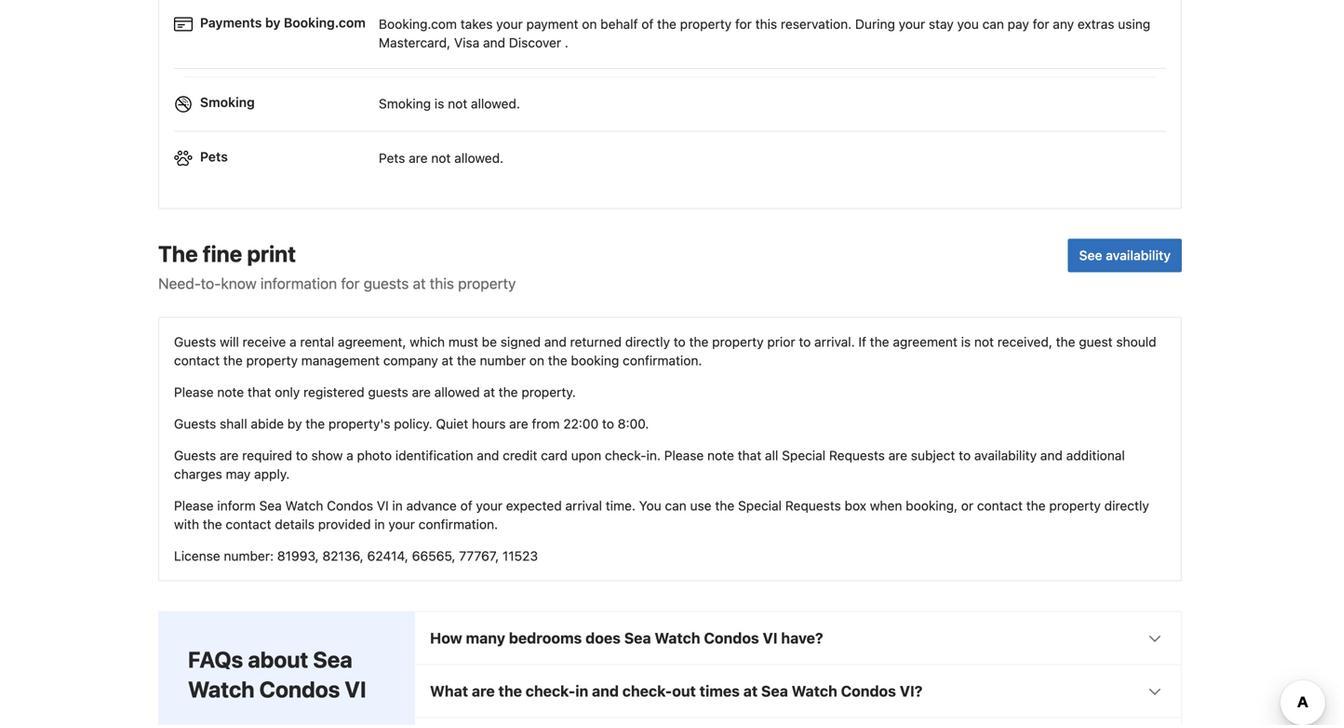 Task type: locate. For each thing, give the bounding box(es) containing it.
guests down the company
[[368, 384, 408, 400]]

a
[[290, 334, 297, 349], [346, 448, 353, 463]]

the right behalf on the top left of the page
[[657, 16, 677, 32]]

requests up box
[[829, 448, 885, 463]]

guests inside guests will receive a rental agreement, which must be signed and returned directly to the property prior to arrival. if the agreement is not received, the guest should contact the property management company at the number on the booking confirmation.
[[174, 334, 216, 349]]

this inside the fine print need-to-know information for guests at this property
[[430, 275, 454, 292]]

what are the check-in and check-out times at sea watch condos vi?
[[430, 682, 923, 700]]

0 horizontal spatial in
[[374, 516, 385, 532]]

3 guests from the top
[[174, 448, 216, 463]]

at right times
[[743, 682, 758, 700]]

the left guest
[[1056, 334, 1076, 349]]

booking.com inside booking.com takes your payment on behalf of the property for this reservation. during your stay you can pay for any extras using mastercard, ​visa  and  discover .
[[379, 16, 457, 32]]

requests
[[829, 448, 885, 463], [785, 498, 841, 513]]

0 vertical spatial please
[[174, 384, 214, 400]]

the
[[158, 241, 198, 267]]

condos left vi?
[[841, 682, 896, 700]]

1 vertical spatial by
[[287, 416, 302, 431]]

payments
[[200, 15, 262, 30]]

contact inside guests will receive a rental agreement, which must be signed and returned directly to the property prior to arrival. if the agreement is not received, the guest should contact the property management company at the number on the booking confirmation.
[[174, 353, 220, 368]]

directly right returned
[[625, 334, 670, 349]]

confirmation.
[[623, 353, 702, 368], [419, 516, 498, 532]]

availability right the subject
[[974, 448, 1037, 463]]

are up policy.
[[412, 384, 431, 400]]

booking.com
[[284, 15, 366, 30], [379, 16, 457, 32]]

0 horizontal spatial directly
[[625, 334, 670, 349]]

the down will
[[223, 353, 243, 368]]

card
[[541, 448, 568, 463]]

0 vertical spatial on
[[582, 16, 597, 32]]

are left the subject
[[889, 448, 908, 463]]

or
[[961, 498, 974, 513]]

not inside guests will receive a rental agreement, which must be signed and returned directly to the property prior to arrival. if the agreement is not received, the guest should contact the property management company at the number on the booking confirmation.
[[974, 334, 994, 349]]

is inside guests will receive a rental agreement, which must be signed and returned directly to the property prior to arrival. if the agreement is not received, the guest should contact the property management company at the number on the booking confirmation.
[[961, 334, 971, 349]]

1 vertical spatial vi
[[763, 629, 778, 647]]

2 vertical spatial contact
[[226, 516, 271, 532]]

can
[[983, 16, 1004, 32], [665, 498, 687, 513]]

received,
[[998, 334, 1053, 349]]

can left use
[[665, 498, 687, 513]]

1 vertical spatial requests
[[785, 498, 841, 513]]

not for are
[[431, 150, 451, 166]]

property right behalf on the top left of the page
[[680, 16, 732, 32]]

1 horizontal spatial can
[[983, 16, 1004, 32]]

required
[[242, 448, 292, 463]]

you
[[957, 16, 979, 32]]

0 horizontal spatial note
[[217, 384, 244, 400]]

are inside dropdown button
[[472, 682, 495, 700]]

reservation.
[[781, 16, 852, 32]]

this up which
[[430, 275, 454, 292]]

0 horizontal spatial vi
[[345, 676, 366, 702]]

0 vertical spatial guests
[[174, 334, 216, 349]]

please inside the guests are required to show a photo identification and credit card upon check-in. please note that all special requests are subject to availability and additional charges may apply.
[[664, 448, 704, 463]]

0 horizontal spatial pets
[[200, 149, 228, 164]]

1 vertical spatial contact
[[977, 498, 1023, 513]]

the right with
[[203, 516, 222, 532]]

1 horizontal spatial directly
[[1104, 498, 1149, 513]]

guests for guests shall abide by the property's policy. quiet hours are from 22:00 to 8:00.
[[174, 416, 216, 431]]

2 vertical spatial not
[[974, 334, 994, 349]]

allowed. down '​visa'
[[471, 96, 520, 111]]

sea right does
[[624, 629, 651, 647]]

0 vertical spatial can
[[983, 16, 1004, 32]]

your left expected
[[476, 498, 503, 513]]

on inside guests will receive a rental agreement, which must be signed and returned directly to the property prior to arrival. if the agreement is not received, the guest should contact the property management company at the number on the booking confirmation.
[[529, 353, 544, 368]]

a left rental at top left
[[290, 334, 297, 349]]

0 horizontal spatial smoking
[[200, 95, 255, 110]]

1 horizontal spatial for
[[735, 16, 752, 32]]

guests left will
[[174, 334, 216, 349]]

note inside the guests are required to show a photo identification and credit card upon check-in. please note that all special requests are subject to availability and additional charges may apply.
[[707, 448, 734, 463]]

smoking down payments
[[200, 95, 255, 110]]

check- inside the guests are required to show a photo identification and credit card upon check-in. please note that all special requests are subject to availability and additional charges may apply.
[[605, 448, 646, 463]]

condos up times
[[704, 629, 759, 647]]

1 vertical spatial directly
[[1104, 498, 1149, 513]]

are up may
[[220, 448, 239, 463]]

1 vertical spatial that
[[738, 448, 762, 463]]

guest
[[1079, 334, 1113, 349]]

special inside the guests are required to show a photo identification and credit card upon check-in. please note that all special requests are subject to availability and additional charges may apply.
[[782, 448, 826, 463]]

0 vertical spatial allowed.
[[471, 96, 520, 111]]

that left the "all"
[[738, 448, 762, 463]]

contact down inform
[[226, 516, 271, 532]]

please note that only registered guests are allowed at the property.
[[174, 384, 576, 400]]

the right if
[[870, 334, 889, 349]]

not down smoking is not allowed. at the top
[[431, 150, 451, 166]]

0 horizontal spatial contact
[[174, 353, 220, 368]]

photo
[[357, 448, 392, 463]]

is
[[435, 96, 444, 111], [961, 334, 971, 349]]

check- down 8:00.
[[605, 448, 646, 463]]

1 vertical spatial guests
[[174, 416, 216, 431]]

guests
[[364, 275, 409, 292], [368, 384, 408, 400]]

guests up agreement,
[[364, 275, 409, 292]]

smoking down mastercard,
[[379, 96, 431, 111]]

1 horizontal spatial pets
[[379, 150, 405, 166]]

please up charges
[[174, 384, 214, 400]]

only
[[275, 384, 300, 400]]

inform
[[217, 498, 256, 513]]

1 horizontal spatial on
[[582, 16, 597, 32]]

know
[[221, 275, 257, 292]]

smoking
[[200, 95, 255, 110], [379, 96, 431, 111]]

82136,
[[322, 548, 364, 563]]

sea
[[259, 498, 282, 513], [624, 629, 651, 647], [313, 646, 353, 672], [761, 682, 788, 700]]

in inside what are the check-in and check-out times at sea watch condos vi? dropdown button
[[575, 682, 588, 700]]

1 vertical spatial availability
[[974, 448, 1037, 463]]

condos inside how many bedrooms does sea watch condos vi have? dropdown button
[[704, 629, 759, 647]]

watch inside dropdown button
[[655, 629, 700, 647]]

during
[[855, 16, 895, 32]]

0 horizontal spatial a
[[290, 334, 297, 349]]

by
[[265, 15, 280, 30], [287, 416, 302, 431]]

1 horizontal spatial in
[[392, 498, 403, 513]]

availability inside button
[[1106, 248, 1171, 263]]

this for print
[[430, 275, 454, 292]]

vi
[[377, 498, 389, 513], [763, 629, 778, 647], [345, 676, 366, 702]]

1 vertical spatial of
[[460, 498, 473, 513]]

2 vertical spatial guests
[[174, 448, 216, 463]]

1 vertical spatial guests
[[368, 384, 408, 400]]

1 vertical spatial special
[[738, 498, 782, 513]]

check-
[[605, 448, 646, 463], [526, 682, 575, 700], [622, 682, 672, 700]]

1 horizontal spatial of
[[642, 16, 654, 32]]

0 vertical spatial a
[[290, 334, 297, 349]]

watch up details
[[285, 498, 323, 513]]

requests inside 'please inform sea watch condos vi in advance of your expected arrival time. you can use the special requests box when booking, or contact the property directly with the contact details provided in your confirmation.'
[[785, 498, 841, 513]]

are down smoking is not allowed. at the top
[[409, 150, 428, 166]]

at up which
[[413, 275, 426, 292]]

additional
[[1066, 448, 1125, 463]]

1 horizontal spatial note
[[707, 448, 734, 463]]

0 vertical spatial contact
[[174, 353, 220, 368]]

on left behalf on the top left of the page
[[582, 16, 597, 32]]

on down signed
[[529, 353, 544, 368]]

that left "only"
[[248, 384, 271, 400]]

and right signed
[[544, 334, 567, 349]]

0 vertical spatial note
[[217, 384, 244, 400]]

a inside guests will receive a rental agreement, which must be signed and returned directly to the property prior to arrival. if the agreement is not received, the guest should contact the property management company at the number on the booking confirmation.
[[290, 334, 297, 349]]

2 horizontal spatial vi
[[763, 629, 778, 647]]

are right what
[[472, 682, 495, 700]]

1 vertical spatial please
[[664, 448, 704, 463]]

0 vertical spatial by
[[265, 15, 280, 30]]

0 vertical spatial not
[[448, 96, 467, 111]]

prior
[[767, 334, 795, 349]]

contact
[[174, 353, 220, 368], [977, 498, 1023, 513], [226, 516, 271, 532]]

guests for guests will receive a rental agreement, which must be signed and returned directly to the property prior to arrival. if the agreement is not received, the guest should contact the property management company at the number on the booking confirmation.
[[174, 334, 216, 349]]

faqs
[[188, 646, 243, 672]]

guests inside the fine print need-to-know information for guests at this property
[[364, 275, 409, 292]]

the left prior
[[689, 334, 709, 349]]

this for your
[[755, 16, 777, 32]]

for right information
[[341, 275, 360, 292]]

please
[[174, 384, 214, 400], [664, 448, 704, 463], [174, 498, 214, 513]]

check- down bedrooms
[[526, 682, 575, 700]]

check- down how many bedrooms does sea watch condos vi have?
[[622, 682, 672, 700]]

show
[[311, 448, 343, 463]]

1 vertical spatial note
[[707, 448, 734, 463]]

confirmation. inside 'please inform sea watch condos vi in advance of your expected arrival time. you can use the special requests box when booking, or contact the property directly with the contact details provided in your confirmation.'
[[419, 516, 498, 532]]

0 vertical spatial guests
[[364, 275, 409, 292]]

not left the received,
[[974, 334, 994, 349]]

1 vertical spatial not
[[431, 150, 451, 166]]

0 vertical spatial of
[[642, 16, 654, 32]]

please right in.
[[664, 448, 704, 463]]

and down does
[[592, 682, 619, 700]]

watch up what are the check-in and check-out times at sea watch condos vi?
[[655, 629, 700, 647]]

1 horizontal spatial a
[[346, 448, 353, 463]]

can left 'pay'
[[983, 16, 1004, 32]]

the down number
[[499, 384, 518, 400]]

what
[[430, 682, 468, 700]]

for inside the fine print need-to-know information for guests at this property
[[341, 275, 360, 292]]

0 vertical spatial in
[[392, 498, 403, 513]]

on
[[582, 16, 597, 32], [529, 353, 544, 368]]

11523
[[503, 548, 538, 563]]

1 horizontal spatial availability
[[1106, 248, 1171, 263]]

in left advance
[[392, 498, 403, 513]]

1 vertical spatial a
[[346, 448, 353, 463]]

not
[[448, 96, 467, 111], [431, 150, 451, 166], [974, 334, 994, 349]]

is up pets are not allowed.
[[435, 96, 444, 111]]

this left reservation.
[[755, 16, 777, 32]]

your up 62414,
[[389, 516, 415, 532]]

confirmation. down advance
[[419, 516, 498, 532]]

1 horizontal spatial smoking
[[379, 96, 431, 111]]

vi for please inform sea watch condos vi in advance of your expected arrival time. you can use the special requests box when booking, or contact the property directly with the contact details provided in your confirmation.
[[377, 498, 389, 513]]

confirmation. right booking
[[623, 353, 702, 368]]

2 vertical spatial in
[[575, 682, 588, 700]]

of inside 'please inform sea watch condos vi in advance of your expected arrival time. you can use the special requests box when booking, or contact the property directly with the contact details provided in your confirmation.'
[[460, 498, 473, 513]]

0 vertical spatial is
[[435, 96, 444, 111]]

payment
[[526, 16, 578, 32]]

0 horizontal spatial that
[[248, 384, 271, 400]]

pets for pets
[[200, 149, 228, 164]]

by right abide
[[287, 416, 302, 431]]

0 horizontal spatial can
[[665, 498, 687, 513]]

0 horizontal spatial is
[[435, 96, 444, 111]]

a inside the guests are required to show a photo identification and credit card upon check-in. please note that all special requests are subject to availability and additional charges may apply.
[[346, 448, 353, 463]]

special down the "all"
[[738, 498, 782, 513]]

for left reservation.
[[735, 16, 752, 32]]

22:00
[[563, 416, 599, 431]]

2 vertical spatial please
[[174, 498, 214, 513]]

1 horizontal spatial booking.com
[[379, 16, 457, 32]]

upon
[[571, 448, 601, 463]]

the up property.
[[548, 353, 567, 368]]

2 horizontal spatial in
[[575, 682, 588, 700]]

1 vertical spatial this
[[430, 275, 454, 292]]

1 horizontal spatial this
[[755, 16, 777, 32]]

0 vertical spatial availability
[[1106, 248, 1171, 263]]

guests left shall at the bottom of the page
[[174, 416, 216, 431]]

availability
[[1106, 248, 1171, 263], [974, 448, 1037, 463]]

condos down 'about'
[[259, 676, 340, 702]]

1 horizontal spatial by
[[287, 416, 302, 431]]

a right "show" in the left bottom of the page
[[346, 448, 353, 463]]

identification
[[395, 448, 473, 463]]

1 vertical spatial in
[[374, 516, 385, 532]]

requests left box
[[785, 498, 841, 513]]

1 horizontal spatial that
[[738, 448, 762, 463]]

condos inside what are the check-in and check-out times at sea watch condos vi? dropdown button
[[841, 682, 896, 700]]

to left 8:00.
[[602, 416, 614, 431]]

1 horizontal spatial vi
[[377, 498, 389, 513]]

please up with
[[174, 498, 214, 513]]

vi inside faqs about sea watch condos vi
[[345, 676, 366, 702]]

0 horizontal spatial this
[[430, 275, 454, 292]]

does
[[586, 629, 621, 647]]

in up 62414,
[[374, 516, 385, 532]]

1 vertical spatial can
[[665, 498, 687, 513]]

your
[[496, 16, 523, 32], [899, 16, 925, 32], [476, 498, 503, 513], [389, 516, 415, 532]]

watch down "faqs"
[[188, 676, 255, 702]]

vi inside 'please inform sea watch condos vi in advance of your expected arrival time. you can use the special requests box when booking, or contact the property directly with the contact details provided in your confirmation.'
[[377, 498, 389, 513]]

sea up details
[[259, 498, 282, 513]]

not for is
[[448, 96, 467, 111]]

1 vertical spatial on
[[529, 353, 544, 368]]

0 vertical spatial confirmation.
[[623, 353, 702, 368]]

at down must
[[442, 353, 453, 368]]

0 horizontal spatial booking.com
[[284, 15, 366, 30]]

the inside dropdown button
[[498, 682, 522, 700]]

for left any
[[1033, 16, 1049, 32]]

1 vertical spatial confirmation.
[[419, 516, 498, 532]]

at inside dropdown button
[[743, 682, 758, 700]]

0 vertical spatial directly
[[625, 334, 670, 349]]

this inside booking.com takes your payment on behalf of the property for this reservation. during your stay you can pay for any extras using mastercard, ​visa  and  discover .
[[755, 16, 777, 32]]

0 horizontal spatial on
[[529, 353, 544, 368]]

0 vertical spatial requests
[[829, 448, 885, 463]]

1 guests from the top
[[174, 334, 216, 349]]

watch down have?
[[792, 682, 837, 700]]

stay
[[929, 16, 954, 32]]

allowed.
[[471, 96, 520, 111], [454, 150, 504, 166]]

subject
[[911, 448, 955, 463]]

property left prior
[[712, 334, 764, 349]]

by right payments
[[265, 15, 280, 30]]

0 horizontal spatial availability
[[974, 448, 1037, 463]]

when
[[870, 498, 902, 513]]

0 horizontal spatial of
[[460, 498, 473, 513]]

2 guests from the top
[[174, 416, 216, 431]]

directly down additional
[[1104, 498, 1149, 513]]

about
[[248, 646, 308, 672]]

1 vertical spatial allowed.
[[454, 150, 504, 166]]

​visa
[[454, 35, 480, 50]]

allowed. down smoking is not allowed. at the top
[[454, 150, 504, 166]]

and down takes
[[483, 35, 505, 50]]

in down does
[[575, 682, 588, 700]]

agreement,
[[338, 334, 406, 349]]

receive
[[243, 334, 286, 349]]

not up pets are not allowed.
[[448, 96, 467, 111]]

see availability
[[1079, 248, 1171, 263]]

arrival.
[[814, 334, 855, 349]]

of
[[642, 16, 654, 32], [460, 498, 473, 513]]

guests for guests are required to show a photo identification and credit card upon check-in. please note that all special requests are subject to availability and additional charges may apply.
[[174, 448, 216, 463]]

sea right 'about'
[[313, 646, 353, 672]]

and inside booking.com takes your payment on behalf of the property for this reservation. during your stay you can pay for any extras using mastercard, ​visa  and  discover .
[[483, 35, 505, 50]]

0 vertical spatial vi
[[377, 498, 389, 513]]

the down many
[[498, 682, 522, 700]]

print
[[247, 241, 296, 267]]

your left stay
[[899, 16, 925, 32]]

allowed. for pets are not allowed.
[[454, 150, 504, 166]]

property up be
[[458, 275, 516, 292]]

of right behalf on the top left of the page
[[642, 16, 654, 32]]

please inside 'please inform sea watch condos vi in advance of your expected arrival time. you can use the special requests box when booking, or contact the property directly with the contact details provided in your confirmation.'
[[174, 498, 214, 513]]

0 horizontal spatial confirmation.
[[419, 516, 498, 532]]

can inside booking.com takes your payment on behalf of the property for this reservation. during your stay you can pay for any extras using mastercard, ​visa  and  discover .
[[983, 16, 1004, 32]]

please inform sea watch condos vi in advance of your expected arrival time. you can use the special requests box when booking, or contact the property directly with the contact details provided in your confirmation.
[[174, 498, 1149, 532]]

and
[[483, 35, 505, 50], [544, 334, 567, 349], [477, 448, 499, 463], [1040, 448, 1063, 463], [592, 682, 619, 700]]

guests up charges
[[174, 448, 216, 463]]

guests inside the guests are required to show a photo identification and credit card upon check-in. please note that all special requests are subject to availability and additional charges may apply.
[[174, 448, 216, 463]]

the up "show" in the left bottom of the page
[[306, 416, 325, 431]]

note left the "all"
[[707, 448, 734, 463]]

0 vertical spatial special
[[782, 448, 826, 463]]

be
[[482, 334, 497, 349]]

directly
[[625, 334, 670, 349], [1104, 498, 1149, 513]]

0 vertical spatial this
[[755, 16, 777, 32]]

2 vertical spatial vi
[[345, 676, 366, 702]]

directly inside guests will receive a rental agreement, which must be signed and returned directly to the property prior to arrival. if the agreement is not received, the guest should contact the property management company at the number on the booking confirmation.
[[625, 334, 670, 349]]

to-
[[201, 275, 221, 292]]

1 horizontal spatial is
[[961, 334, 971, 349]]

1 vertical spatial is
[[961, 334, 971, 349]]

0 horizontal spatial for
[[341, 275, 360, 292]]

guests
[[174, 334, 216, 349], [174, 416, 216, 431], [174, 448, 216, 463]]

is right agreement
[[961, 334, 971, 349]]

1 horizontal spatial confirmation.
[[623, 353, 702, 368]]

any
[[1053, 16, 1074, 32]]

extras
[[1078, 16, 1115, 32]]

contact down will
[[174, 353, 220, 368]]

property down additional
[[1049, 498, 1101, 513]]

takes
[[461, 16, 493, 32]]

sea right times
[[761, 682, 788, 700]]



Task type: vqa. For each thing, say whether or not it's contained in the screenshot.
car rentals
no



Task type: describe. For each thing, give the bounding box(es) containing it.
how
[[430, 629, 462, 647]]

all
[[765, 448, 778, 463]]

license
[[174, 548, 220, 563]]

smoking for smoking
[[200, 95, 255, 110]]

property.
[[522, 384, 576, 400]]

and inside dropdown button
[[592, 682, 619, 700]]

watch inside faqs about sea watch condos vi
[[188, 676, 255, 702]]

in.
[[646, 448, 661, 463]]

0 vertical spatial that
[[248, 384, 271, 400]]

using
[[1118, 16, 1151, 32]]

expected
[[506, 498, 562, 513]]

availability inside the guests are required to show a photo identification and credit card upon check-in. please note that all special requests are subject to availability and additional charges may apply.
[[974, 448, 1037, 463]]

number
[[480, 353, 526, 368]]

license number: 81993, 82136, 62414, 66565, 77767, 11523
[[174, 548, 538, 563]]

provided
[[318, 516, 371, 532]]

credit
[[503, 448, 537, 463]]

to right prior
[[799, 334, 811, 349]]

should
[[1116, 334, 1157, 349]]

and inside guests will receive a rental agreement, which must be signed and returned directly to the property prior to arrival. if the agreement is not received, the guest should contact the property management company at the number on the booking confirmation.
[[544, 334, 567, 349]]

charges
[[174, 466, 222, 482]]

property inside 'please inform sea watch condos vi in advance of your expected arrival time. you can use the special requests box when booking, or contact the property directly with the contact details provided in your confirmation.'
[[1049, 498, 1101, 513]]

use
[[690, 498, 712, 513]]

81993,
[[277, 548, 319, 563]]

vi for faqs about sea watch condos vi
[[345, 676, 366, 702]]

registered
[[303, 384, 365, 400]]

may
[[226, 466, 251, 482]]

pets for pets are not allowed.
[[379, 150, 405, 166]]

requests inside the guests are required to show a photo identification and credit card upon check-in. please note that all special requests are subject to availability and additional charges may apply.
[[829, 448, 885, 463]]

returned
[[570, 334, 622, 349]]

booking,
[[906, 498, 958, 513]]

out
[[672, 682, 696, 700]]

directly inside 'please inform sea watch condos vi in advance of your expected arrival time. you can use the special requests box when booking, or contact the property directly with the contact details provided in your confirmation.'
[[1104, 498, 1149, 513]]

abide
[[251, 416, 284, 431]]

smoking for smoking is not allowed.
[[379, 96, 431, 111]]

shall
[[220, 416, 247, 431]]

mastercard,
[[379, 35, 451, 50]]

need-
[[158, 275, 201, 292]]

box
[[845, 498, 866, 513]]

the fine print need-to-know information for guests at this property
[[158, 241, 516, 292]]

that inside the guests are required to show a photo identification and credit card upon check-in. please note that all special requests are subject to availability and additional charges may apply.
[[738, 448, 762, 463]]

guests will receive a rental agreement, which must be signed and returned directly to the property prior to arrival. if the agreement is not received, the guest should contact the property management company at the number on the booking confirmation.
[[174, 334, 1157, 368]]

hours
[[472, 416, 506, 431]]

management
[[301, 353, 380, 368]]

rental
[[300, 334, 334, 349]]

if
[[859, 334, 866, 349]]

must
[[448, 334, 478, 349]]

behalf
[[601, 16, 638, 32]]

have?
[[781, 629, 823, 647]]

many
[[466, 629, 505, 647]]

pets are not allowed.
[[379, 150, 504, 166]]

66565,
[[412, 548, 456, 563]]

please for registered
[[174, 384, 214, 400]]

the down must
[[457, 353, 476, 368]]

signed
[[501, 334, 541, 349]]

watch inside dropdown button
[[792, 682, 837, 700]]

bedrooms
[[509, 629, 582, 647]]

at inside guests will receive a rental agreement, which must be signed and returned directly to the property prior to arrival. if the agreement is not received, the guest should contact the property management company at the number on the booking confirmation.
[[442, 353, 453, 368]]

discover
[[509, 35, 561, 50]]

and down hours
[[477, 448, 499, 463]]

8:00.
[[618, 416, 649, 431]]

what are the check-in and check-out times at sea watch condos vi? button
[[415, 665, 1181, 717]]

condos inside faqs about sea watch condos vi
[[259, 676, 340, 702]]

faqs about sea watch condos vi
[[188, 646, 366, 702]]

allowed. for smoking is not allowed.
[[471, 96, 520, 111]]

the right or
[[1026, 498, 1046, 513]]

smoking is not allowed.
[[379, 96, 520, 111]]

property down receive
[[246, 353, 298, 368]]

times
[[700, 682, 740, 700]]

property's
[[328, 416, 390, 431]]

1 horizontal spatial contact
[[226, 516, 271, 532]]

62414,
[[367, 548, 408, 563]]

condos inside 'please inform sea watch condos vi in advance of your expected arrival time. you can use the special requests box when booking, or contact the property directly with the contact details provided in your confirmation.'
[[327, 498, 373, 513]]

advance
[[406, 498, 457, 513]]

you
[[639, 498, 661, 513]]

booking.com takes your payment on behalf of the property for this reservation. during your stay you can pay for any extras using mastercard, ​visa  and  discover .
[[379, 16, 1151, 50]]

guests are required to show a photo identification and credit card upon check-in. please note that all special requests are subject to availability and additional charges may apply.
[[174, 448, 1125, 482]]

see availability button
[[1068, 239, 1182, 272]]

sea inside dropdown button
[[624, 629, 651, 647]]

property inside the fine print need-to-know information for guests at this property
[[458, 275, 516, 292]]

please for condos
[[174, 498, 214, 513]]

booking
[[571, 353, 619, 368]]

on inside booking.com takes your payment on behalf of the property for this reservation. during your stay you can pay for any extras using mastercard, ​visa  and  discover .
[[582, 16, 597, 32]]

to right returned
[[674, 334, 686, 349]]

your up discover
[[496, 16, 523, 32]]

accordion control element
[[414, 611, 1182, 725]]

at up hours
[[483, 384, 495, 400]]

0 horizontal spatial by
[[265, 15, 280, 30]]

to right the subject
[[959, 448, 971, 463]]

allowed
[[434, 384, 480, 400]]

time.
[[606, 498, 636, 513]]

watch inside 'please inform sea watch condos vi in advance of your expected arrival time. you can use the special requests box when booking, or contact the property directly with the contact details provided in your confirmation.'
[[285, 498, 323, 513]]

property inside booking.com takes your payment on behalf of the property for this reservation. during your stay you can pay for any extras using mastercard, ​visa  and  discover .
[[680, 16, 732, 32]]

details
[[275, 516, 315, 532]]

from
[[532, 416, 560, 431]]

sea inside faqs about sea watch condos vi
[[313, 646, 353, 672]]

vi inside dropdown button
[[763, 629, 778, 647]]

can inside 'please inform sea watch condos vi in advance of your expected arrival time. you can use the special requests box when booking, or contact the property directly with the contact details provided in your confirmation.'
[[665, 498, 687, 513]]

confirmation. inside guests will receive a rental agreement, which must be signed and returned directly to the property prior to arrival. if the agreement is not received, the guest should contact the property management company at the number on the booking confirmation.
[[623, 353, 702, 368]]

are left the from
[[509, 416, 528, 431]]

which
[[410, 334, 445, 349]]

sea inside 'please inform sea watch condos vi in advance of your expected arrival time. you can use the special requests box when booking, or contact the property directly with the contact details provided in your confirmation.'
[[259, 498, 282, 513]]

see
[[1079, 248, 1103, 263]]

fine
[[203, 241, 242, 267]]

of inside booking.com takes your payment on behalf of the property for this reservation. during your stay you can pay for any extras using mastercard, ​visa  and  discover .
[[642, 16, 654, 32]]

arrival
[[565, 498, 602, 513]]

2 horizontal spatial for
[[1033, 16, 1049, 32]]

sea inside dropdown button
[[761, 682, 788, 700]]

pay
[[1008, 16, 1029, 32]]

how many bedrooms does sea watch condos vi have?
[[430, 629, 823, 647]]

2 horizontal spatial contact
[[977, 498, 1023, 513]]

payments by booking.com
[[200, 15, 366, 30]]

company
[[383, 353, 438, 368]]

77767,
[[459, 548, 499, 563]]

the inside booking.com takes your payment on behalf of the property for this reservation. during your stay you can pay for any extras using mastercard, ​visa  and  discover .
[[657, 16, 677, 32]]

policy.
[[394, 416, 432, 431]]

and left additional
[[1040, 448, 1063, 463]]

the right use
[[715, 498, 735, 513]]

at inside the fine print need-to-know information for guests at this property
[[413, 275, 426, 292]]

to left "show" in the left bottom of the page
[[296, 448, 308, 463]]

special inside 'please inform sea watch condos vi in advance of your expected arrival time. you can use the special requests box when booking, or contact the property directly with the contact details provided in your confirmation.'
[[738, 498, 782, 513]]

quiet
[[436, 416, 468, 431]]



